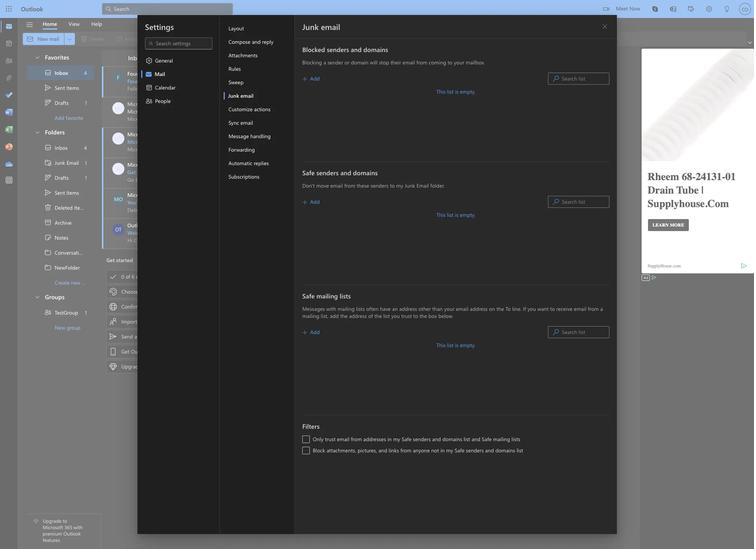 Task type: vqa. For each thing, say whether or not it's contained in the screenshot.


Task type: describe. For each thing, give the bounding box(es) containing it.
with inside upgrade to microsoft 365 with premium outlook features
[[74, 524, 83, 531]]

security for verification
[[171, 108, 188, 115]]

to inside safe senders and domains element
[[390, 182, 395, 189]]

with inside messages with mailing lists often have an address other than your email address on the to line. if you want to receive email from a mailing list, add the address of the list you trust to the box below.
[[326, 305, 336, 313]]

your down automatic
[[237, 169, 248, 176]]

my inside safe senders and domains element
[[396, 182, 403, 189]]


[[604, 6, 610, 12]]

links
[[389, 447, 399, 454]]

blocked
[[302, 45, 325, 54]]

trust inside messages with mailing lists often have an address other than your email address on the to line. if you want to receive email from a mailing list, add the address of the list you trust to the box below.
[[401, 313, 412, 320]]

outlook inside upgrade to microsoft 365 with premium outlook features
[[63, 531, 81, 537]]

junk inside safe senders and domains element
[[405, 182, 415, 189]]

and inside microsoft get to know your onedrive – how to back up your pc and mobile
[[257, 169, 266, 176]]


[[109, 333, 117, 341]]

settings tab list
[[137, 15, 220, 534]]

drafts for 
[[55, 99, 69, 106]]

free.
[[488, 313, 498, 320]]

to
[[506, 305, 511, 313]]

inbox heading
[[118, 50, 157, 66]]

 for safe senders and domains
[[303, 200, 307, 205]]

new inside outlook team welcome to your new outlook.com account
[[170, 229, 179, 236]]

2  tree item from the top
[[27, 140, 94, 155]]

outlook.com
[[181, 229, 212, 236]]

inbox inside favorites tree
[[55, 69, 68, 76]]

email inside  junk email
[[67, 159, 79, 166]]

resorts
[[187, 70, 205, 77]]

mail
[[155, 70, 165, 78]]

mail image
[[5, 23, 13, 30]]

forwarding
[[228, 146, 255, 153]]

is for blocked senders and domains
[[455, 88, 459, 95]]


[[148, 41, 153, 46]]

365 for upgrade to microsoft 365
[[173, 363, 181, 370]]

actions
[[254, 106, 270, 113]]

get for get outlook mobile
[[121, 348, 130, 355]]

group inside tree item
[[67, 324, 81, 331]]

lists inside messages with mailing lists often have an address other than your email address on the to line. if you want to receive email from a mailing list, add the address of the list you trust to the box below.
[[356, 305, 365, 313]]

view
[[69, 20, 80, 27]]

from right links at right
[[400, 447, 411, 454]]

 archive
[[44, 219, 72, 226]]

 junk email
[[44, 159, 79, 166]]


[[109, 288, 117, 296]]

your inside you're going places. take outlook with you for free. scan the qr code with your phone camera to download outlook mobile
[[407, 323, 418, 331]]

mt for microsoft account security info was added
[[115, 135, 122, 142]]

2 hotel from the left
[[232, 78, 245, 85]]

email right 'receive'
[[574, 305, 587, 313]]

history
[[87, 249, 103, 256]]

blocked senders and domains element
[[302, 59, 610, 152]]


[[305, 35, 312, 43]]

outlook inside banner
[[21, 5, 43, 13]]

these
[[357, 182, 369, 189]]

the left box
[[420, 313, 427, 320]]

application containing settings
[[0, 0, 754, 549]]

list,
[[321, 313, 328, 320]]

all
[[327, 35, 332, 42]]

 add for safe mailing lists
[[303, 329, 320, 336]]

attachments
[[228, 52, 258, 59]]


[[44, 204, 52, 211]]

inbox 
[[128, 54, 154, 62]]

from inside blocked senders and domains element
[[416, 59, 427, 66]]

to left other
[[413, 313, 418, 320]]

the left to
[[497, 305, 504, 313]]

anyone
[[413, 447, 430, 454]]

qr
[[375, 323, 382, 331]]

inbox inside inbox 
[[128, 54, 144, 62]]

box
[[428, 313, 437, 320]]

0 horizontal spatial in
[[387, 436, 392, 443]]

mailing inside filters element
[[493, 436, 510, 443]]

outlook down free.
[[484, 323, 503, 331]]

items for  'tree item'
[[74, 204, 87, 211]]

info for was
[[192, 138, 201, 145]]

mobile inside microsoft get to know your onedrive – how to back up your pc and mobile
[[267, 169, 284, 176]]

items for 1st  tree item
[[66, 84, 79, 91]]

will
[[370, 59, 378, 66]]

sweep
[[228, 79, 243, 86]]

email right below. in the right of the page
[[456, 305, 468, 313]]

1 for  tree item
[[85, 309, 87, 316]]

account down  calendar
[[151, 100, 169, 108]]

domain
[[351, 59, 368, 66]]

outlook inside outlook team welcome to your new outlook.com account
[[127, 222, 147, 229]]

import
[[121, 318, 137, 325]]

list inside blocked senders and domains element
[[447, 88, 454, 95]]

microsoft outlook image
[[112, 193, 124, 205]]

items for second  tree item from the top
[[66, 189, 79, 196]]

 button for groups
[[31, 290, 43, 304]]

of inside the message list no conversations selected "list box"
[[126, 273, 130, 280]]

customize actions button
[[224, 103, 294, 116]]

empty. for blocked senders and domains
[[460, 88, 475, 95]]

the inside microsoft outlook you've joined the testgroup group
[[161, 199, 168, 206]]

your right know
[[158, 169, 169, 176]]

started
[[116, 257, 133, 264]]

upgrade to microsoft 365 with premium outlook features
[[43, 518, 83, 543]]

 tree item
[[27, 230, 94, 245]]

files image
[[5, 75, 13, 82]]

favorites
[[45, 53, 69, 61]]


[[145, 70, 152, 78]]

from inside messages with mailing lists often have an address other than your email address on the to line. if you want to receive email from a mailing list, add the address of the list you trust to the box below.
[[588, 305, 599, 313]]

a inside messages with mailing lists often have an address other than your email address on the to line. if you want to receive email from a mailing list, add the address of the list you trust to the box below.
[[600, 305, 603, 313]]

safe mailing lists
[[302, 292, 351, 300]]

premium
[[43, 531, 62, 537]]

select a conversation checkbox for you've joined the testgroup group
[[112, 193, 127, 205]]

view button
[[63, 18, 85, 30]]

from up pictures,
[[351, 436, 362, 443]]

1 vertical spatial my
[[393, 436, 400, 443]]


[[147, 54, 154, 62]]

search list field for blocked senders and domains
[[562, 73, 609, 84]]

list inside messages with mailing lists often have an address other than your email address on the to line. if you want to receive email from a mailing list, add the address of the list you trust to the box below.
[[383, 313, 390, 320]]

 tree item
[[27, 200, 94, 215]]

this list is empty. for safe mailing lists
[[436, 342, 475, 349]]

conversation
[[55, 249, 85, 256]]

move
[[316, 182, 329, 189]]

 notes
[[44, 234, 68, 241]]

camera
[[435, 323, 452, 331]]

 for  conversation history
[[44, 249, 52, 256]]

sender
[[328, 59, 343, 66]]

this for blocked senders and domains
[[436, 88, 446, 95]]

4 for first  tree item from the bottom
[[84, 144, 87, 151]]

 for folders
[[34, 129, 40, 135]]

the inside you're going places. take outlook with you for free. scan the qr code with your phone camera to download outlook mobile
[[366, 323, 373, 331]]

2 horizontal spatial address
[[470, 305, 488, 313]]

sync email button
[[224, 116, 294, 130]]

to inside you're going places. take outlook with you for free. scan the qr code with your phone camera to download outlook mobile
[[454, 323, 458, 331]]

2 horizontal spatial you
[[528, 305, 536, 313]]

tab list containing home
[[37, 18, 108, 30]]

you're
[[376, 313, 390, 320]]

add for safe senders and domains
[[310, 198, 320, 205]]

onedrive
[[170, 169, 193, 176]]

message list section
[[102, 48, 284, 549]]

junk inside  junk email
[[55, 159, 65, 166]]

 button
[[599, 21, 611, 33]]

new group tree item
[[27, 320, 94, 335]]

account down the microsoft account team microsoft account security info verification
[[152, 131, 171, 138]]

favorites tree item
[[27, 50, 94, 65]]

compose and reply
[[228, 38, 273, 45]]

trust inside filters element
[[325, 436, 335, 443]]

to down get outlook mobile in the left bottom of the page
[[143, 363, 148, 370]]

an
[[392, 305, 398, 313]]

account down  people
[[151, 108, 169, 115]]

this list is empty. for blocked senders and domains
[[436, 88, 475, 95]]

 tree item
[[27, 215, 94, 230]]

microsoft inside microsoft outlook you've joined the testgroup group
[[127, 192, 150, 199]]

often
[[366, 305, 378, 313]]

 drafts for 
[[44, 99, 69, 106]]

add inside add favorite tree item
[[55, 114, 64, 121]]

testgroup inside  testgroup
[[55, 309, 78, 316]]

 inside tree
[[44, 189, 52, 196]]

your inside outlook team welcome to your new outlook.com account
[[157, 229, 168, 236]]

email inside safe senders and domains element
[[330, 182, 343, 189]]

1 horizontal spatial address
[[399, 305, 417, 313]]

family
[[195, 78, 210, 85]]


[[109, 348, 117, 356]]

folders
[[45, 128, 65, 136]]

f
[[117, 74, 120, 81]]

 general
[[145, 57, 173, 64]]

2 vertical spatial inbox
[[55, 144, 68, 151]]

safe senders and domains element
[[302, 182, 610, 275]]

outlook up camera
[[437, 313, 456, 320]]

four seasons hotels and resorts image
[[112, 72, 124, 84]]

the up qr in the bottom of the page
[[374, 313, 382, 320]]

 for first  tree item from the bottom
[[44, 144, 52, 151]]

microsoft account team microsoft account security info was added
[[127, 131, 228, 145]]

your inside blocked senders and domains element
[[454, 59, 464, 66]]

favorite
[[66, 114, 83, 121]]

 tree item
[[27, 155, 94, 170]]

 mark all as read
[[305, 35, 350, 43]]

you inside you're going places. take outlook with you for free. scan the qr code with your phone camera to download outlook mobile
[[469, 313, 478, 320]]


[[44, 234, 52, 241]]

 for 
[[44, 99, 52, 106]]

as
[[334, 35, 339, 42]]

addresses
[[363, 436, 386, 443]]

select a conversation checkbox for microsoft account security info was added
[[112, 133, 127, 145]]

from inside safe senders and domains element
[[344, 182, 355, 189]]

folder
[[82, 279, 96, 286]]

mo
[[114, 196, 123, 203]]

0 horizontal spatial address
[[349, 313, 367, 320]]

junk inside junk email button
[[228, 92, 239, 99]]

info for verification
[[190, 108, 199, 115]]

1 for 's the  tree item
[[85, 99, 87, 106]]

people
[[155, 97, 171, 105]]

sent inside favorites tree
[[55, 84, 65, 91]]

2 vertical spatial mobile
[[151, 348, 167, 355]]

add for blocked senders and domains
[[310, 75, 320, 82]]

upgrade for upgrade to microsoft 365
[[121, 363, 142, 370]]

microsoft image
[[112, 163, 124, 175]]

 inbox for first  tree item from the bottom
[[44, 144, 68, 151]]

of inside messages with mailing lists often have an address other than your email address on the to line. if you want to receive email from a mailing list, add the address of the list you trust to the box below.
[[368, 313, 373, 320]]


[[145, 84, 153, 91]]

 sent items for 1st  tree item
[[44, 84, 79, 91]]

 tree item for 
[[27, 170, 94, 185]]

1 horizontal spatial in
[[441, 447, 445, 454]]

four seasons hotel miami - family friendly hotel
[[127, 78, 245, 85]]

email inside filters element
[[337, 436, 349, 443]]

team for verification
[[171, 100, 182, 108]]

lists inside filters element
[[512, 436, 520, 443]]

email inside button
[[240, 92, 253, 99]]

to inside blocked senders and domains element
[[448, 59, 452, 66]]

1 for  tree item
[[85, 159, 87, 166]]

junk email button
[[224, 89, 294, 103]]

 inbox for 2nd  tree item from the bottom
[[44, 69, 68, 76]]

sent inside tree
[[55, 189, 65, 196]]

four for four seasons hotel miami - family friendly hotel
[[127, 78, 138, 85]]

testgroup inside microsoft outlook you've joined the testgroup group
[[170, 199, 194, 206]]

 for favorites
[[34, 54, 40, 60]]

help button
[[86, 18, 108, 30]]

set your advertising preferences image
[[651, 275, 657, 281]]

with down going on the bottom of page
[[396, 323, 406, 331]]

junk email inside junk email button
[[228, 92, 253, 99]]

move & delete group
[[23, 31, 255, 46]]

four for four seasons hotels and resorts
[[127, 70, 138, 77]]

forwarding button
[[224, 143, 294, 157]]

 add for blocked senders and domains
[[303, 75, 320, 82]]

 for 2nd  tree item from the bottom
[[44, 69, 52, 76]]

outlook down "send a message"
[[131, 348, 150, 355]]

blocking a sender or domain will stop their email from coming to your mailbox.
[[302, 59, 485, 66]]

look
[[152, 288, 162, 295]]

 for blocked senders and domains
[[303, 77, 307, 81]]

people image
[[5, 57, 13, 65]]

settings
[[145, 21, 174, 32]]

to right the "want" at the right of the page
[[550, 305, 555, 313]]

 for blocked senders and domains
[[553, 76, 559, 82]]

attachments button
[[224, 49, 294, 62]]

get for get started
[[106, 257, 115, 264]]

0 horizontal spatial you
[[391, 313, 400, 320]]

archive
[[55, 219, 72, 226]]

joined
[[144, 199, 159, 206]]

code
[[383, 323, 395, 331]]

empty. for safe senders and domains
[[460, 211, 475, 218]]

account inside outlook team welcome to your new outlook.com account
[[213, 229, 232, 236]]



Task type: locate. For each thing, give the bounding box(es) containing it.
with
[[326, 305, 336, 313], [457, 313, 468, 320], [396, 323, 406, 331], [74, 524, 83, 531]]

 for safe mailing lists
[[553, 329, 559, 335]]

you
[[528, 305, 536, 313], [391, 313, 400, 320], [469, 313, 478, 320]]

upgrade up premium
[[43, 518, 61, 524]]

list inside safe senders and domains element
[[447, 211, 454, 218]]

to inside outlook team welcome to your new outlook.com account
[[151, 229, 156, 236]]

to do image
[[5, 92, 13, 99]]

tab list
[[37, 18, 108, 30]]

0 horizontal spatial email
[[67, 159, 79, 166]]

1 vertical spatial email
[[417, 182, 429, 189]]

0 vertical spatial  inbox
[[44, 69, 68, 76]]

0 vertical spatial group
[[195, 199, 210, 206]]

mt up m
[[115, 135, 122, 142]]

and inside button
[[252, 38, 261, 45]]

2 vertical spatial this
[[436, 342, 446, 349]]

2  from the top
[[553, 199, 559, 205]]

a left the sender
[[323, 59, 326, 66]]

receive
[[556, 305, 573, 313]]

from right 'receive'
[[588, 305, 599, 313]]

365 for upgrade to microsoft 365 with premium outlook features
[[64, 524, 72, 531]]

1 vertical spatial 
[[44, 309, 52, 316]]

get right microsoft image
[[127, 169, 136, 176]]

0 vertical spatial  button
[[31, 50, 43, 64]]

1 seasons from the top
[[140, 70, 159, 77]]

inbox up  junk email on the left of the page
[[55, 144, 68, 151]]

choose your look
[[121, 288, 162, 295]]

0 vertical spatial info
[[190, 108, 199, 115]]

 add inside safe senders and domains element
[[303, 198, 320, 205]]

1  tree item from the top
[[27, 95, 94, 110]]

junk email inside junk email tab panel
[[302, 21, 340, 32]]

 tree item down favorites
[[27, 65, 94, 80]]

is for safe mailing lists
[[455, 342, 459, 349]]

4 inside favorites tree
[[84, 69, 87, 76]]

security for was
[[172, 138, 190, 145]]

2  from the top
[[44, 264, 52, 271]]

2  from the top
[[44, 144, 52, 151]]

is for safe senders and domains
[[455, 211, 459, 218]]

1 horizontal spatial of
[[368, 313, 373, 320]]

search list field inside blocked senders and domains element
[[562, 73, 609, 84]]

2  from the top
[[44, 174, 52, 181]]

new inside tree item
[[71, 279, 81, 286]]

confirm
[[121, 303, 140, 310]]

 left newfolder
[[44, 264, 52, 271]]


[[44, 99, 52, 106], [44, 174, 52, 181]]

welcome
[[127, 229, 150, 236]]

2 select a conversation checkbox from the top
[[112, 133, 127, 145]]

0 vertical spatial items
[[66, 84, 79, 91]]

email left folder.
[[417, 182, 429, 189]]


[[44, 69, 52, 76], [44, 144, 52, 151]]

4 1 from the top
[[85, 309, 87, 316]]

filters element
[[302, 436, 610, 458]]

0 vertical spatial 
[[145, 97, 153, 105]]

1 vertical spatial sent
[[55, 189, 65, 196]]

your left mailbox.
[[454, 59, 464, 66]]

 add for safe senders and domains
[[303, 198, 320, 205]]

1 microsoft account team image from the top
[[112, 102, 124, 114]]

0 vertical spatial four
[[127, 70, 138, 77]]

1 horizontal spatial junk email
[[302, 21, 340, 32]]

 sent items down 'favorites' tree item
[[44, 84, 79, 91]]

1 vertical spatial upgrade
[[43, 518, 61, 524]]

this down folder.
[[436, 211, 446, 218]]

other
[[418, 305, 431, 313]]

0 vertical spatial inbox
[[128, 54, 144, 62]]

settings heading
[[145, 21, 174, 32]]

 button inside groups tree item
[[31, 290, 43, 304]]

 button for favorites
[[31, 50, 43, 64]]

2  sent items from the top
[[44, 189, 79, 196]]

 inside safe mailing lists element
[[553, 329, 559, 335]]

a right send
[[134, 333, 137, 340]]

 down favorites
[[44, 84, 52, 91]]

mt
[[115, 105, 122, 112], [115, 135, 122, 142]]

0 vertical spatial  drafts
[[44, 99, 69, 106]]

2 microsoft account team image from the top
[[112, 133, 124, 145]]

1  from the top
[[34, 54, 40, 60]]

1  sent items from the top
[[44, 84, 79, 91]]

the right add
[[340, 313, 348, 320]]

–
[[194, 169, 197, 176]]

2 seasons from the top
[[140, 78, 159, 85]]

3 is from the top
[[455, 342, 459, 349]]

automatic
[[228, 160, 252, 167]]

1  from the top
[[553, 76, 559, 82]]

info left was
[[192, 138, 201, 145]]

3 this list is empty. from the top
[[436, 342, 475, 349]]

 inside settings tab list
[[145, 97, 153, 105]]

3 this from the top
[[436, 342, 446, 349]]

select a conversation checkbox down 'four seasons hotels and resorts' icon
[[112, 102, 127, 114]]

1 vertical spatial team
[[172, 131, 184, 138]]

1 vertical spatial group
[[67, 324, 81, 331]]

0 vertical spatial new
[[170, 229, 179, 236]]

1 vertical spatial 4
[[84, 144, 87, 151]]

email up customize actions
[[240, 92, 253, 99]]

microsoft account team image for microsoft account security info verification
[[112, 102, 124, 114]]

3 search list field from the top
[[562, 327, 609, 338]]

2  from the top
[[44, 189, 52, 196]]

address right an
[[399, 305, 417, 313]]

add left favorite
[[55, 114, 64, 121]]

1 vertical spatial a
[[600, 305, 603, 313]]

seasons for hotels
[[140, 70, 159, 77]]

2 4 from the top
[[84, 144, 87, 151]]

1 right  junk email on the left of the page
[[85, 159, 87, 166]]

 inside favorites tree
[[44, 99, 52, 106]]

empty. for safe mailing lists
[[460, 342, 475, 349]]

junk email tab panel
[[295, 15, 617, 534]]

help
[[91, 20, 102, 27]]

safe mailing lists element
[[302, 305, 610, 406]]


[[26, 21, 34, 29]]

 deleted items
[[44, 204, 87, 211]]

 inside favorites tree
[[44, 69, 52, 76]]

 for safe mailing lists
[[303, 331, 307, 335]]

drafts for 
[[55, 174, 69, 181]]

mt down 'four seasons hotels and resorts' icon
[[115, 105, 122, 112]]

items right deleted
[[74, 204, 87, 211]]

0 horizontal spatial mobile
[[151, 348, 167, 355]]

3  from the top
[[553, 329, 559, 335]]

phone
[[419, 323, 434, 331]]

1  tree item from the top
[[27, 65, 94, 80]]

with down safe mailing lists at the bottom of the page
[[326, 305, 336, 313]]

0 horizontal spatial testgroup
[[55, 309, 78, 316]]

new left folder
[[71, 279, 81, 286]]

1 this list is empty. from the top
[[436, 88, 475, 95]]

outlook up welcome
[[127, 222, 147, 229]]

message handling
[[228, 133, 271, 140]]

replies
[[254, 160, 269, 167]]

0 vertical spatial trust
[[401, 313, 412, 320]]

in right not
[[441, 447, 445, 454]]

upgrade for upgrade to microsoft 365 with premium outlook features
[[43, 518, 61, 524]]

 for safe senders and domains
[[553, 199, 559, 205]]

get inside microsoft get to know your onedrive – how to back up your pc and mobile
[[127, 169, 136, 176]]

1 vertical spatial info
[[192, 138, 201, 145]]

 inside blocked senders and domains element
[[553, 76, 559, 82]]

 inside 'favorites' tree item
[[34, 54, 40, 60]]

info inside microsoft account team microsoft account security info was added
[[192, 138, 201, 145]]

1  from the top
[[44, 69, 52, 76]]

0 horizontal spatial hotel
[[160, 78, 173, 85]]

365 inside upgrade to microsoft 365 with premium outlook features
[[64, 524, 72, 531]]

0 horizontal spatial of
[[126, 273, 130, 280]]

messages with mailing lists often have an address other than your email address on the to line. if you want to receive email from a mailing list, add the address of the list you trust to the box below.
[[302, 305, 603, 320]]

empty. inside safe senders and domains element
[[460, 211, 475, 218]]

with up download
[[457, 313, 468, 320]]

1
[[85, 99, 87, 106], [85, 159, 87, 166], [85, 174, 87, 181], [85, 309, 87, 316]]

Select a conversation checkbox
[[112, 102, 127, 114], [112, 133, 127, 145], [112, 193, 127, 205]]

0 vertical spatial a
[[323, 59, 326, 66]]

2 vertical spatial  add
[[303, 329, 320, 336]]

you right have
[[391, 313, 400, 320]]

this inside blocked senders and domains element
[[436, 88, 446, 95]]

items inside  deleted items
[[74, 204, 87, 211]]

1 vertical spatial 
[[553, 199, 559, 205]]

the
[[161, 199, 168, 206], [497, 305, 504, 313], [340, 313, 348, 320], [374, 313, 382, 320], [420, 313, 427, 320], [366, 323, 373, 331]]

0 vertical spatial get
[[127, 169, 136, 176]]

2 this from the top
[[436, 211, 446, 218]]

3 select a conversation checkbox from the top
[[112, 193, 127, 205]]

 inside tree item
[[44, 309, 52, 316]]

 inside blocked senders and domains element
[[303, 77, 307, 81]]

1 four from the top
[[127, 70, 138, 77]]

0 vertical spatial testgroup
[[170, 199, 194, 206]]

excel image
[[5, 126, 13, 134]]

handling
[[250, 133, 271, 140]]

your inside messages with mailing lists often have an address other than your email address on the to line. if you want to receive email from a mailing list, add the address of the list you trust to the box below.
[[444, 305, 455, 313]]

1 is from the top
[[455, 88, 459, 95]]

powerpoint image
[[5, 144, 13, 151]]

four right 'four seasons hotels and resorts' icon
[[127, 78, 138, 85]]

select a conversation checkbox for microsoft account security info verification
[[112, 102, 127, 114]]

message
[[228, 133, 249, 140]]

application
[[0, 0, 754, 549]]

hotels
[[160, 70, 175, 77]]

 left folders
[[34, 129, 40, 135]]

1 down  tree item
[[85, 174, 87, 181]]

junk email up customize
[[228, 92, 253, 99]]

send a message
[[121, 333, 159, 340]]

0 vertical spatial  add
[[303, 75, 320, 82]]

outlook inside microsoft outlook you've joined the testgroup group
[[152, 192, 171, 199]]

1 for  the  tree item
[[85, 174, 87, 181]]

2  tree item from the top
[[27, 185, 94, 200]]

blocking
[[302, 59, 322, 66]]

drafts inside favorites tree
[[55, 99, 69, 106]]

 down 'messages'
[[303, 331, 307, 335]]

verification
[[200, 108, 226, 115]]

security
[[171, 108, 188, 115], [172, 138, 190, 145]]

microsoft inside microsoft get to know your onedrive – how to back up your pc and mobile
[[127, 161, 150, 168]]

items inside favorites tree
[[66, 84, 79, 91]]

Select a conversation checkbox
[[112, 163, 127, 175]]

outlook link
[[21, 0, 43, 18]]

1 drafts from the top
[[55, 99, 69, 106]]

of left you're
[[368, 313, 373, 320]]

message list no conversations selected list box
[[102, 67, 284, 549]]

1 inside  tree item
[[85, 309, 87, 316]]

don't
[[302, 182, 315, 189]]

create new folder tree item
[[27, 275, 96, 290]]

4 down 'favorites' tree item
[[84, 69, 87, 76]]

to left know
[[137, 169, 142, 176]]

1 vertical spatial this
[[436, 211, 446, 218]]

2 mt from the top
[[115, 135, 122, 142]]

left-rail-appbar navigation
[[1, 18, 16, 173]]

 tree item up add favorite
[[27, 95, 94, 110]]

 for groups
[[34, 294, 40, 300]]

mailbox.
[[466, 59, 485, 66]]

 tree item down  junk email on the left of the page
[[27, 170, 94, 185]]

2 vertical spatial get
[[121, 348, 130, 355]]

2 vertical spatial search list field
[[562, 327, 609, 338]]

testgroup
[[170, 199, 194, 206], [55, 309, 78, 316]]

0 horizontal spatial upgrade
[[43, 518, 61, 524]]


[[109, 273, 117, 281]]

junk email heading
[[302, 21, 340, 32]]

contacts
[[139, 318, 158, 325]]

new
[[170, 229, 179, 236], [71, 279, 81, 286]]

 people
[[145, 97, 171, 105]]

this inside safe senders and domains element
[[436, 211, 446, 218]]

dialog
[[0, 0, 754, 549]]

folders tree item
[[27, 125, 94, 140]]

 down blocking
[[303, 77, 307, 81]]

account up know
[[152, 138, 171, 145]]

0 horizontal spatial lists
[[340, 292, 351, 300]]

select a conversation checkbox up ot
[[112, 193, 127, 205]]

1 horizontal spatial a
[[323, 59, 326, 66]]

junk left folder.
[[405, 182, 415, 189]]

email up all
[[321, 21, 340, 32]]

2 empty. from the top
[[460, 211, 475, 218]]

1  drafts from the top
[[44, 99, 69, 106]]

 button
[[31, 50, 43, 64], [31, 125, 43, 139], [31, 290, 43, 304]]

empty. inside safe mailing lists element
[[460, 342, 475, 349]]

tree
[[27, 140, 103, 290]]

0 vertical spatial 
[[44, 249, 52, 256]]

 drafts
[[44, 99, 69, 106], [44, 174, 69, 181]]

 down 
[[145, 97, 153, 105]]

items up favorite
[[66, 84, 79, 91]]

0 vertical spatial in
[[387, 436, 392, 443]]

Search list field
[[562, 73, 609, 84], [562, 197, 609, 207], [562, 327, 609, 338]]

microsoft outlook you've joined the testgroup group
[[127, 192, 210, 206]]

seasons for hotel
[[140, 78, 159, 85]]

 add down 'messages'
[[303, 329, 320, 336]]

1 1 from the top
[[85, 99, 87, 106]]

 tree item
[[27, 95, 94, 110], [27, 170, 94, 185]]

upgrade inside upgrade to microsoft 365 with premium outlook features
[[43, 518, 61, 524]]

1 vertical spatial trust
[[325, 436, 335, 443]]

meet
[[616, 5, 628, 12]]

this list is empty. down folder.
[[436, 211, 475, 218]]

2 vertical spatial my
[[446, 447, 453, 454]]

account
[[151, 100, 169, 108], [151, 108, 169, 115], [152, 131, 171, 138], [152, 138, 171, 145], [213, 229, 232, 236]]

 for 
[[44, 174, 52, 181]]

2 is from the top
[[455, 211, 459, 218]]

1 horizontal spatial 365
[[173, 363, 181, 370]]

3  from the top
[[34, 294, 40, 300]]

this for safe mailing lists
[[436, 342, 446, 349]]

2 vertical spatial this list is empty.
[[436, 342, 475, 349]]

1 this from the top
[[436, 88, 446, 95]]

document
[[0, 0, 754, 549]]

you right the if at right
[[528, 305, 536, 313]]

team inside the microsoft account team microsoft account security info verification
[[171, 100, 182, 108]]

four right the f
[[127, 70, 138, 77]]

add inside safe senders and domains element
[[310, 198, 320, 205]]

2  inbox from the top
[[44, 144, 68, 151]]

 for  newfolder
[[44, 264, 52, 271]]

 tree item up add favorite tree item
[[27, 80, 94, 95]]

microsoft account team image for microsoft account security info was added
[[112, 133, 124, 145]]

3  add from the top
[[303, 329, 320, 336]]

email right 
[[67, 159, 79, 166]]

2 sent from the top
[[55, 189, 65, 196]]

coming
[[429, 59, 446, 66]]

address up scan
[[349, 313, 367, 320]]

upgrade inside the message list no conversations selected "list box"
[[121, 363, 142, 370]]

2 vertical spatial select a conversation checkbox
[[112, 193, 127, 205]]

1 horizontal spatial email
[[417, 182, 429, 189]]


[[109, 318, 117, 326]]

1  from the top
[[44, 99, 52, 106]]

1 horizontal spatial 
[[145, 97, 153, 105]]

3 empty. from the top
[[460, 342, 475, 349]]

1 vertical spatial  inbox
[[44, 144, 68, 151]]

1 vertical spatial security
[[172, 138, 190, 145]]

 down don't
[[303, 200, 307, 205]]

 tree item
[[27, 65, 94, 80], [27, 140, 94, 155]]

1 search list field from the top
[[562, 73, 609, 84]]

calendar image
[[5, 40, 13, 48]]

for
[[479, 313, 486, 320]]

favorites tree
[[27, 47, 94, 125]]

 button inside folders "tree item"
[[31, 125, 43, 139]]

0 horizontal spatial 365
[[64, 524, 72, 531]]

3  button from the top
[[31, 290, 43, 304]]

1 vertical spatial get
[[106, 257, 115, 264]]

add inside safe mailing lists element
[[310, 329, 320, 336]]

 inside tree
[[44, 174, 52, 181]]


[[109, 363, 117, 371]]

0 vertical spatial lists
[[340, 292, 351, 300]]

1 vertical spatial four
[[127, 78, 138, 85]]

create new folder
[[55, 279, 96, 286]]

email inside button
[[240, 119, 253, 126]]

a for sender
[[323, 59, 326, 66]]

 button left favorites
[[31, 50, 43, 64]]

1 vertical spatial 
[[34, 129, 40, 135]]

1 hotel from the left
[[160, 78, 173, 85]]

email inside safe senders and domains element
[[417, 182, 429, 189]]

now
[[630, 5, 640, 12]]

add inside blocked senders and domains element
[[310, 75, 320, 82]]

1 vertical spatial search list field
[[562, 197, 609, 207]]

2  tree item from the top
[[27, 170, 94, 185]]

is inside safe senders and domains element
[[455, 211, 459, 218]]

trust right only
[[325, 436, 335, 443]]

download
[[460, 323, 483, 331]]

4 for 2nd  tree item from the bottom
[[84, 69, 87, 76]]

1 vertical spatial in
[[441, 447, 445, 454]]

outlook up joined
[[152, 192, 171, 199]]

2 four from the top
[[127, 78, 138, 85]]

0 horizontal spatial junk email
[[228, 92, 253, 99]]

add for safe mailing lists
[[310, 329, 320, 336]]

0 vertical spatial 365
[[173, 363, 181, 370]]

 newfolder
[[44, 264, 80, 271]]

1 up add favorite tree item
[[85, 99, 87, 106]]

to right how
[[210, 169, 215, 176]]

 drafts for 
[[44, 174, 69, 181]]

team inside microsoft account team microsoft account security info was added
[[172, 131, 184, 138]]

add down 'messages'
[[310, 329, 320, 336]]

 tree item
[[27, 80, 94, 95], [27, 185, 94, 200]]

 up add favorite tree item
[[44, 99, 52, 106]]

1  from the top
[[44, 84, 52, 91]]

0 vertical spatial mobile
[[267, 169, 284, 176]]

 button for folders
[[31, 125, 43, 139]]

1 vertical spatial  tree item
[[27, 140, 94, 155]]

info inside the microsoft account team microsoft account security info verification
[[190, 108, 199, 115]]

email inside blocked senders and domains element
[[403, 59, 415, 66]]

email right their
[[403, 59, 415, 66]]

import contacts
[[121, 318, 158, 325]]

premium features image
[[33, 519, 39, 524]]

add favorite tree item
[[27, 110, 94, 125]]

your
[[454, 59, 464, 66], [158, 169, 169, 176], [237, 169, 248, 176], [157, 229, 168, 236], [140, 288, 151, 295], [444, 305, 455, 313], [407, 323, 418, 331]]

in up links at right
[[387, 436, 392, 443]]

 tree item
[[27, 305, 94, 320]]

1 horizontal spatial testgroup
[[170, 199, 194, 206]]

four
[[127, 70, 138, 77], [127, 78, 138, 85]]

2 this list is empty. from the top
[[436, 211, 475, 218]]

drafts down  junk email on the left of the page
[[55, 174, 69, 181]]

0 vertical spatial security
[[171, 108, 188, 115]]

search list field inside safe senders and domains element
[[562, 197, 609, 207]]

tree containing 
[[27, 140, 103, 290]]

seasons
[[140, 70, 159, 77], [140, 78, 159, 85]]

dialog containing settings
[[0, 0, 754, 549]]

miami
[[175, 78, 190, 85]]

1 4 from the top
[[84, 69, 87, 76]]

team for was
[[172, 131, 184, 138]]

 for  people
[[145, 97, 153, 105]]

Search settings search field
[[153, 40, 204, 47]]

0 of 6 complete
[[121, 273, 158, 280]]

groups tree item
[[27, 290, 94, 305]]

word image
[[5, 109, 13, 117]]

testgroup up new group
[[55, 309, 78, 316]]

 button
[[145, 52, 157, 64]]

testgroup up outlook team welcome to your new outlook.com account
[[170, 199, 194, 206]]

of
[[126, 273, 130, 280], [368, 313, 373, 320]]

1 vertical spatial mobile
[[504, 323, 520, 331]]

places.
[[407, 313, 423, 320]]

 conversation history
[[44, 249, 103, 256]]

your down places.
[[407, 323, 418, 331]]

2  from the top
[[34, 129, 40, 135]]

0 vertical spatial upgrade
[[121, 363, 142, 370]]

0 vertical spatial 
[[553, 76, 559, 82]]


[[44, 219, 52, 226]]

junk up ''
[[302, 21, 319, 32]]

0 vertical spatial sent
[[55, 84, 65, 91]]

1 vertical spatial is
[[455, 211, 459, 218]]

0 vertical spatial junk email
[[302, 21, 340, 32]]

onedrive image
[[5, 161, 13, 168]]

calendar
[[155, 84, 175, 91]]

message
[[139, 333, 159, 340]]

zone
[[153, 303, 164, 310]]

add
[[330, 313, 339, 320]]

tags group
[[301, 31, 532, 46]]

friendly
[[211, 78, 230, 85]]

home button
[[37, 18, 63, 30]]

microsoft account team image
[[112, 102, 124, 114], [112, 133, 124, 145]]

select a conversation checkbox up m
[[112, 133, 127, 145]]

select a conversation checkbox containing mo
[[112, 193, 127, 205]]

pictures,
[[358, 447, 377, 454]]

upgrade right the ""
[[121, 363, 142, 370]]

0 horizontal spatial group
[[67, 324, 81, 331]]

1  tree item from the top
[[27, 80, 94, 95]]

 inside folders "tree item"
[[34, 129, 40, 135]]

security left was
[[172, 138, 190, 145]]

1 vertical spatial drafts
[[55, 174, 69, 181]]

2 vertical spatial empty.
[[460, 342, 475, 349]]

subscriptions button
[[224, 170, 294, 184]]

2 vertical spatial 
[[34, 294, 40, 300]]

2 drafts from the top
[[55, 174, 69, 181]]

0 vertical spatial microsoft account team image
[[112, 102, 124, 114]]

trust right an
[[401, 313, 412, 320]]

this list is empty. for safe senders and domains
[[436, 211, 475, 218]]

1 vertical spatial lists
[[356, 305, 365, 313]]

 add down blocking
[[303, 75, 320, 82]]

2  button from the top
[[31, 125, 43, 139]]

 sent items up  'tree item'
[[44, 189, 79, 196]]

1 inside  tree item
[[85, 159, 87, 166]]

group right 'new'
[[67, 324, 81, 331]]

account right outlook.com
[[213, 229, 232, 236]]

to
[[448, 59, 452, 66], [137, 169, 142, 176], [210, 169, 215, 176], [390, 182, 395, 189], [151, 229, 156, 236], [550, 305, 555, 313], [413, 313, 418, 320], [454, 323, 458, 331], [143, 363, 148, 370], [63, 518, 67, 524]]

mobile down replies
[[267, 169, 284, 176]]

0 horizontal spatial a
[[134, 333, 137, 340]]

 inside safe senders and domains element
[[303, 200, 307, 205]]

1  tree item from the top
[[27, 245, 103, 260]]

 inside favorites tree
[[44, 84, 52, 91]]

of right 0
[[126, 273, 130, 280]]

 calendar
[[145, 84, 175, 91]]

new
[[55, 324, 65, 331]]

this list is empty. inside blocked senders and domains element
[[436, 88, 475, 95]]

1  inbox from the top
[[44, 69, 68, 76]]

1 vertical spatial  drafts
[[44, 174, 69, 181]]

2 vertical spatial a
[[134, 333, 137, 340]]

1 empty. from the top
[[460, 88, 475, 95]]

outlook team image
[[112, 224, 124, 236]]

junk down sweep
[[228, 92, 239, 99]]

security down "people"
[[171, 108, 188, 115]]

sent up  'tree item'
[[55, 189, 65, 196]]

 drafts down  tree item
[[44, 174, 69, 181]]

outlook banner
[[0, 0, 754, 18]]

microsoft get to know your onedrive – how to back up your pc and mobile
[[127, 161, 284, 176]]

0 vertical spatial 
[[44, 84, 52, 91]]

2 1 from the top
[[85, 159, 87, 166]]

1  from the top
[[303, 77, 307, 81]]

2 search list field from the top
[[562, 197, 609, 207]]

1 horizontal spatial you
[[469, 313, 478, 320]]

 drafts inside tree
[[44, 174, 69, 181]]

more apps image
[[5, 177, 13, 184]]

microsoft account team microsoft account security info verification
[[127, 100, 226, 115]]

1 horizontal spatial trust
[[401, 313, 412, 320]]

1 inside favorites tree
[[85, 99, 87, 106]]

1 select a conversation checkbox from the top
[[112, 102, 127, 114]]

1 vertical spatial select a conversation checkbox
[[112, 133, 127, 145]]

 sent items for second  tree item from the top
[[44, 189, 79, 196]]

time
[[141, 303, 152, 310]]

 up 
[[44, 189, 52, 196]]

search list field inside safe mailing lists element
[[562, 327, 609, 338]]

 for  testgroup
[[44, 309, 52, 316]]

group inside microsoft outlook you've joined the testgroup group
[[195, 199, 210, 206]]

1  add from the top
[[303, 75, 320, 82]]

document containing settings
[[0, 0, 754, 549]]

1 vertical spatial mt
[[115, 135, 122, 142]]

 tree item
[[27, 245, 103, 260], [27, 260, 94, 275]]

microsoft inside upgrade to microsoft 365 with premium outlook features
[[43, 524, 63, 531]]

this for safe senders and domains
[[436, 211, 446, 218]]

1 vertical spatial junk email
[[228, 92, 253, 99]]

1 vertical spatial 
[[44, 189, 52, 196]]

0 vertical spatial this
[[436, 88, 446, 95]]

trust
[[401, 313, 412, 320], [325, 436, 335, 443]]

1  from the top
[[44, 249, 52, 256]]

Select a conversation checkbox
[[112, 224, 127, 236]]

1 horizontal spatial group
[[195, 199, 210, 206]]

inbox down 'favorites' tree item
[[55, 69, 68, 76]]

have
[[380, 305, 391, 313]]

 inbox inside tree
[[44, 144, 68, 151]]

2 vertical spatial lists
[[512, 436, 520, 443]]

 inbox inside favorites tree
[[44, 69, 68, 76]]

1 vertical spatial items
[[66, 189, 79, 196]]

security inside microsoft account team microsoft account security info was added
[[172, 138, 190, 145]]

2  tree item from the top
[[27, 260, 94, 275]]

 add inside blocked senders and domains element
[[303, 75, 320, 82]]

mt for microsoft account security info verification
[[115, 105, 122, 112]]

 tree item up  junk email on the left of the page
[[27, 140, 94, 155]]

your left look
[[140, 288, 151, 295]]

0 vertical spatial is
[[455, 88, 459, 95]]

1 sent from the top
[[55, 84, 65, 91]]

 tree item for 
[[27, 95, 94, 110]]

is inside blocked senders and domains element
[[455, 88, 459, 95]]

mark
[[314, 35, 326, 42]]

to right coming
[[448, 59, 452, 66]]

365
[[173, 363, 181, 370], [64, 524, 72, 531]]

this list is empty. down camera
[[436, 342, 475, 349]]

1 mt from the top
[[115, 105, 122, 112]]

365 inside the message list no conversations selected "list box"
[[173, 363, 181, 370]]

3  from the top
[[303, 331, 307, 335]]

2 vertical spatial 
[[303, 331, 307, 335]]

pc
[[249, 169, 256, 176]]

2  from the top
[[303, 200, 307, 205]]

a for message
[[134, 333, 137, 340]]

search list field for safe senders and domains
[[562, 197, 609, 207]]

2  drafts from the top
[[44, 174, 69, 181]]

sync email
[[228, 119, 253, 126]]

search list field for safe mailing lists
[[562, 327, 609, 338]]

this down coming
[[436, 88, 446, 95]]

 drafts inside favorites tree
[[44, 99, 69, 106]]

empty. inside blocked senders and domains element
[[460, 88, 475, 95]]

 add down don't
[[303, 198, 320, 205]]

2  add from the top
[[303, 198, 320, 205]]

0 horizontal spatial new
[[71, 279, 81, 286]]

to inside upgrade to microsoft 365 with premium outlook features
[[63, 518, 67, 524]]

1 vertical spatial testgroup
[[55, 309, 78, 316]]

 tree item up "create"
[[27, 260, 94, 275]]

3 1 from the top
[[85, 174, 87, 181]]

1 vertical spatial of
[[368, 313, 373, 320]]

get started
[[106, 257, 133, 264]]

ad
[[644, 275, 648, 280]]

1  button from the top
[[31, 50, 43, 64]]

2 vertical spatial  button
[[31, 290, 43, 304]]

mobile inside you're going places. take outlook with you for free. scan the qr code with your phone camera to download outlook mobile
[[504, 323, 520, 331]]

 add inside safe mailing lists element
[[303, 329, 320, 336]]

 button
[[22, 18, 37, 31]]

the left qr in the bottom of the page
[[366, 323, 373, 331]]



